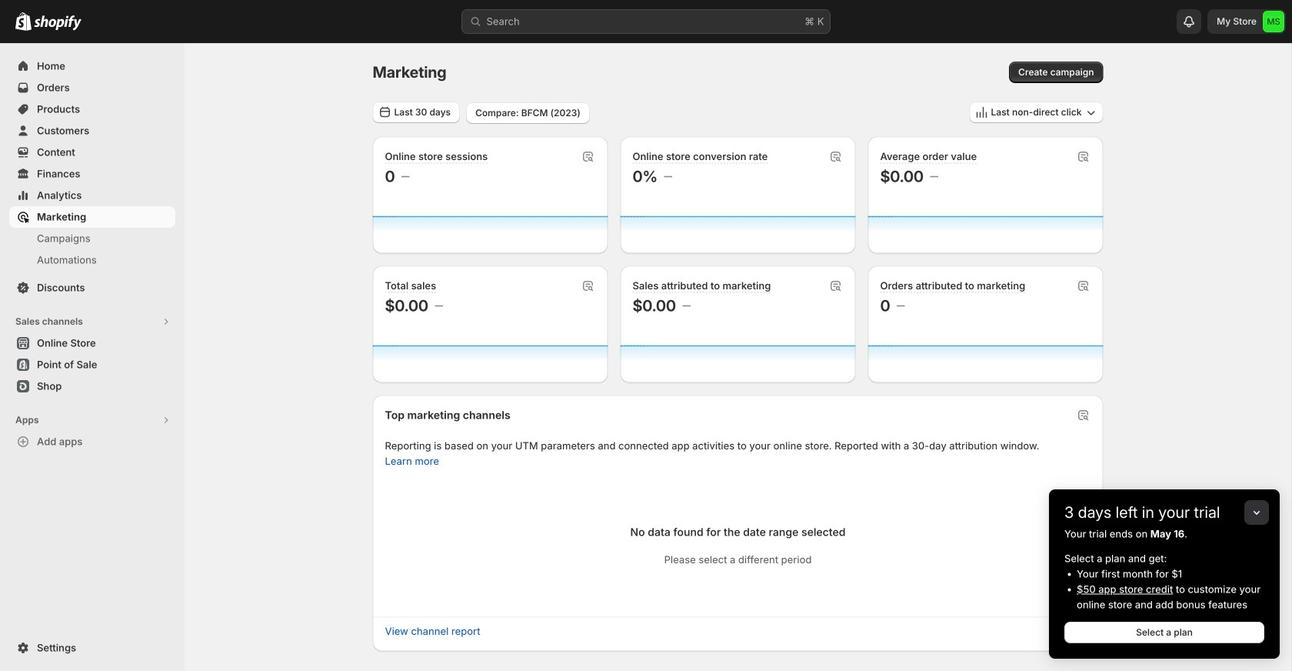 Task type: vqa. For each thing, say whether or not it's contained in the screenshot.
My Store image
yes



Task type: describe. For each thing, give the bounding box(es) containing it.
0 horizontal spatial shopify image
[[15, 12, 32, 31]]

my store image
[[1264, 11, 1285, 32]]

1 horizontal spatial shopify image
[[34, 15, 82, 31]]



Task type: locate. For each thing, give the bounding box(es) containing it.
shopify image
[[15, 12, 32, 31], [34, 15, 82, 31]]



